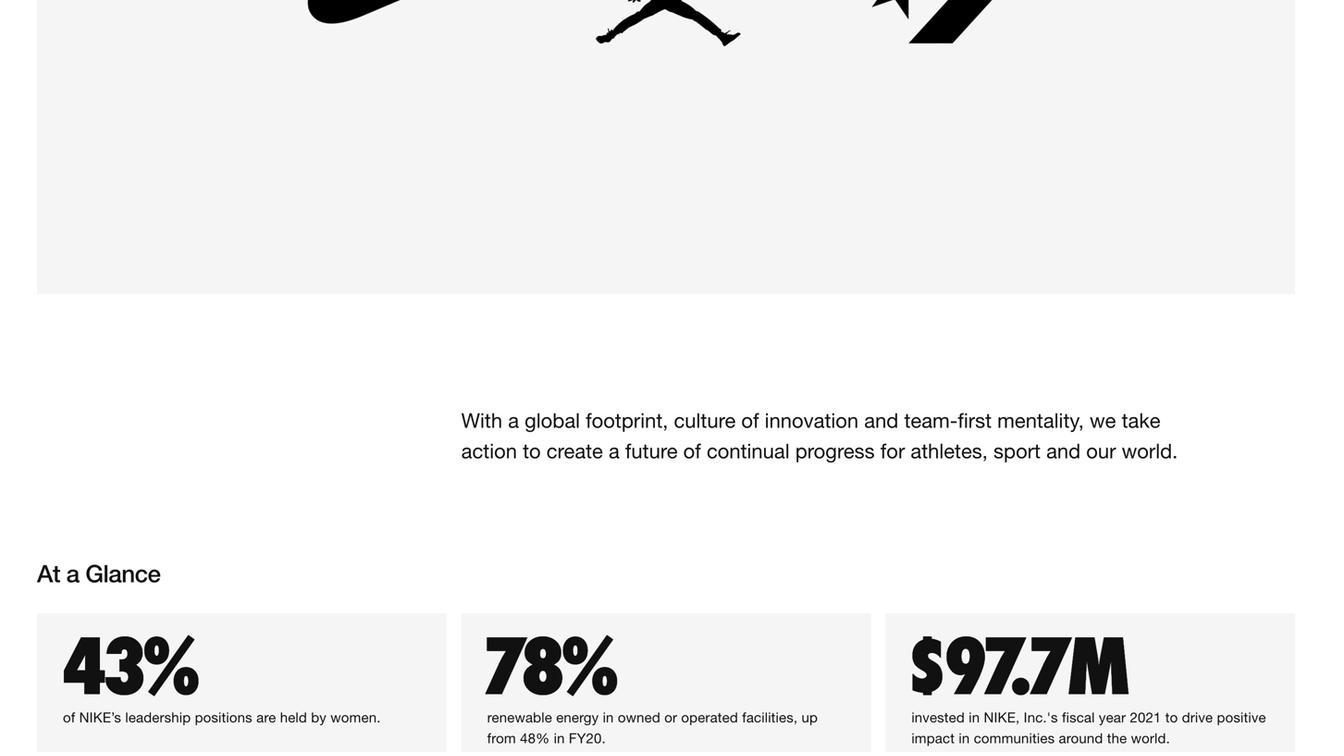 Task type: locate. For each thing, give the bounding box(es) containing it.
of up continual
[[742, 408, 759, 432]]

progress
[[795, 439, 875, 463]]

1 horizontal spatial and
[[1047, 439, 1081, 463]]

positive
[[1217, 709, 1266, 725]]

with
[[461, 408, 503, 432]]

around
[[1059, 730, 1103, 746]]

a
[[508, 408, 519, 432], [609, 439, 620, 463], [66, 559, 79, 588]]

fy20.
[[569, 730, 606, 746]]

a for global
[[508, 408, 519, 432]]

sport
[[994, 439, 1041, 463]]

footprint,
[[586, 408, 668, 432]]

to inside "with a global footprint, culture of innovation and team-first mentality, we take action to create a future of continual progress for athletes, sport and our world."
[[523, 439, 541, 463]]

1 vertical spatial world.
[[1131, 730, 1170, 746]]

of down culture
[[683, 439, 701, 463]]

2 horizontal spatial of
[[742, 408, 759, 432]]

78%
[[487, 620, 617, 715]]

a right with
[[508, 408, 519, 432]]

world. down 2021 at the right
[[1131, 730, 1170, 746]]

0 horizontal spatial of
[[63, 709, 75, 725]]

from
[[487, 730, 516, 746]]

a for glance
[[66, 559, 79, 588]]

of
[[742, 408, 759, 432], [683, 439, 701, 463], [63, 709, 75, 725]]

0 horizontal spatial to
[[523, 439, 541, 463]]

a right the at
[[66, 559, 79, 588]]

2 vertical spatial of
[[63, 709, 75, 725]]

leadership
[[125, 709, 191, 725]]

in
[[603, 709, 614, 725], [969, 709, 980, 725], [554, 730, 565, 746], [959, 730, 970, 746]]

world. inside $97.7m invested in nike, inc.'s fiscal year 2021 to drive positive impact in communities around the world.
[[1131, 730, 1170, 746]]

drive
[[1182, 709, 1213, 725]]

$97.7m
[[912, 620, 1128, 715]]

2 vertical spatial a
[[66, 559, 79, 588]]

for
[[881, 439, 905, 463]]

communities
[[974, 730, 1055, 746]]

$97.7m invested in nike, inc.'s fiscal year 2021 to drive positive impact in communities around the world.
[[912, 620, 1266, 746]]

to left drive
[[1166, 709, 1178, 725]]

to
[[523, 439, 541, 463], [1166, 709, 1178, 725]]

0 horizontal spatial a
[[66, 559, 79, 588]]

to inside $97.7m invested in nike, inc.'s fiscal year 2021 to drive positive impact in communities around the world.
[[1166, 709, 1178, 725]]

0 vertical spatial of
[[742, 408, 759, 432]]

43%
[[63, 620, 198, 715]]

of left nike's on the left of page
[[63, 709, 75, 725]]

0 vertical spatial a
[[508, 408, 519, 432]]

year
[[1099, 709, 1126, 725]]

athletes,
[[911, 439, 988, 463]]

invested
[[912, 709, 965, 725]]

nike inc swoosh jordan converse logos image
[[37, 0, 1295, 294]]

0 vertical spatial world.
[[1122, 439, 1178, 463]]

owned
[[618, 709, 661, 725]]

and left our
[[1047, 439, 1081, 463]]

action
[[461, 439, 517, 463]]

world.
[[1122, 439, 1178, 463], [1131, 730, 1170, 746]]

up
[[802, 709, 818, 725]]

1 vertical spatial to
[[1166, 709, 1178, 725]]

positions
[[195, 709, 252, 725]]

world. down take
[[1122, 439, 1178, 463]]

0 horizontal spatial and
[[864, 408, 899, 432]]

1 vertical spatial and
[[1047, 439, 1081, 463]]

and
[[864, 408, 899, 432], [1047, 439, 1081, 463]]

1 horizontal spatial to
[[1166, 709, 1178, 725]]

1 horizontal spatial of
[[683, 439, 701, 463]]

1 horizontal spatial a
[[508, 408, 519, 432]]

our
[[1087, 439, 1116, 463]]

2 horizontal spatial a
[[609, 439, 620, 463]]

mentality,
[[998, 408, 1084, 432]]

78% renewable energy in owned or operated facilities, up from 48% in fy20.
[[487, 620, 818, 746]]

a down footprint,
[[609, 439, 620, 463]]

0 vertical spatial to
[[523, 439, 541, 463]]

we
[[1090, 408, 1116, 432]]

culture
[[674, 408, 736, 432]]

to down global
[[523, 439, 541, 463]]

by
[[311, 709, 327, 725]]

and up "for"
[[864, 408, 899, 432]]

renewable
[[487, 709, 552, 725]]

1 vertical spatial a
[[609, 439, 620, 463]]

global
[[525, 408, 580, 432]]



Task type: describe. For each thing, give the bounding box(es) containing it.
in up fy20.
[[603, 709, 614, 725]]

at
[[37, 559, 60, 588]]

glance
[[85, 559, 161, 588]]

2021
[[1130, 709, 1162, 725]]

women.
[[331, 709, 381, 725]]

future
[[625, 439, 678, 463]]

1 vertical spatial of
[[683, 439, 701, 463]]

innovation
[[765, 408, 859, 432]]

facilities,
[[742, 709, 798, 725]]

team-
[[904, 408, 958, 432]]

nike,
[[984, 709, 1020, 725]]

take
[[1122, 408, 1161, 432]]

energy
[[556, 709, 599, 725]]

in right 48%
[[554, 730, 565, 746]]

or
[[665, 709, 677, 725]]

world. inside "with a global footprint, culture of innovation and team-first mentality, we take action to create a future of continual progress for athletes, sport and our world."
[[1122, 439, 1178, 463]]

operated
[[681, 709, 738, 725]]

48%
[[520, 730, 550, 746]]

of inside 43% of nike's leadership positions are held by women.
[[63, 709, 75, 725]]

held
[[280, 709, 307, 725]]

fiscal
[[1062, 709, 1095, 725]]

the
[[1107, 730, 1127, 746]]

impact
[[912, 730, 955, 746]]

in right impact
[[959, 730, 970, 746]]

in left nike,
[[969, 709, 980, 725]]

with a global footprint, culture of innovation and team-first mentality, we take action to create a future of continual progress for athletes, sport and our world.
[[461, 408, 1178, 463]]

43% of nike's leadership positions are held by women.
[[63, 620, 381, 725]]

0 vertical spatial and
[[864, 408, 899, 432]]

continual
[[707, 439, 790, 463]]

nike's
[[79, 709, 121, 725]]

first
[[958, 408, 992, 432]]

inc.'s
[[1024, 709, 1058, 725]]

are
[[256, 709, 276, 725]]

create
[[547, 439, 603, 463]]

at a glance
[[37, 559, 161, 588]]



Task type: vqa. For each thing, say whether or not it's contained in the screenshot.
a to the middle
yes



